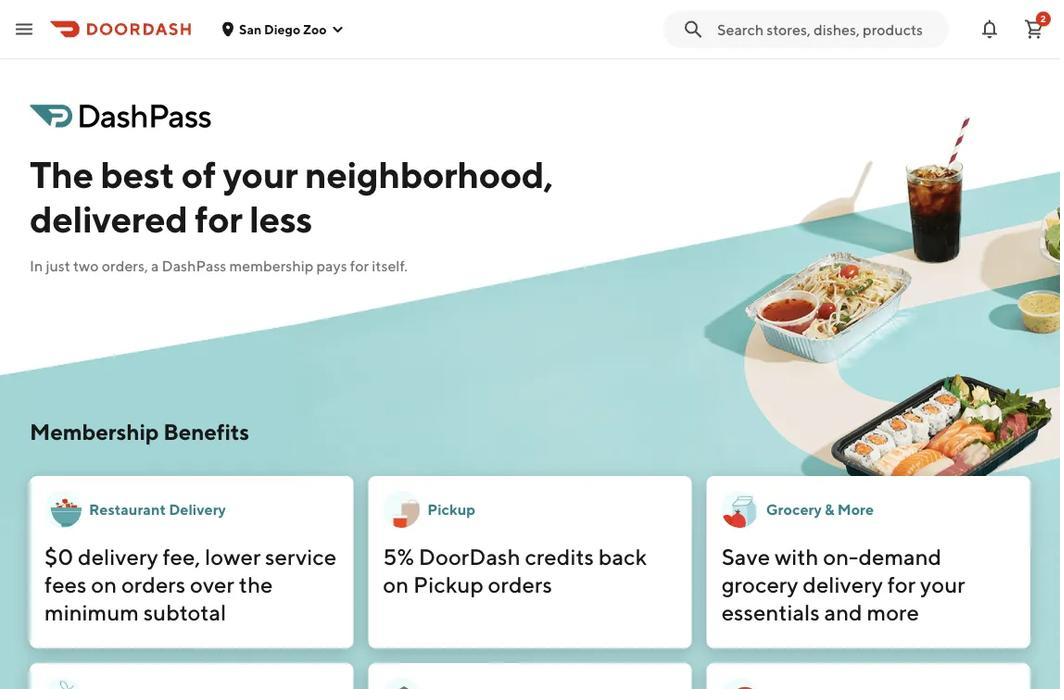 Task type: locate. For each thing, give the bounding box(es) containing it.
1 vertical spatial your
[[920, 571, 966, 598]]

grocery & more
[[766, 501, 874, 519]]

on
[[91, 571, 117, 598], [383, 571, 409, 598]]

orders,
[[102, 257, 148, 275]]

your down demand
[[920, 571, 966, 598]]

on up minimum
[[91, 571, 117, 598]]

1 vertical spatial pickup
[[413, 571, 484, 598]]

the best of your neighborhood, delivered for less
[[30, 152, 553, 241]]

1 horizontal spatial orders
[[488, 571, 552, 598]]

3 items, open order cart image
[[1023, 18, 1046, 40]]

orders down "credits" at bottom
[[488, 571, 552, 598]]

delivery
[[169, 501, 226, 519]]

for inside save with on-demand grocery delivery for your essentials and more
[[888, 571, 916, 598]]

neighborhood,
[[305, 152, 553, 196]]

Store search: begin typing to search for stores available on DoorDash text field
[[717, 19, 938, 39]]

pickup
[[428, 501, 476, 519], [413, 571, 484, 598]]

0 vertical spatial delivery
[[78, 544, 158, 570]]

delivery down restaurant
[[78, 544, 158, 570]]

2 on from the left
[[383, 571, 409, 598]]

pickup down doordash
[[413, 571, 484, 598]]

san
[[239, 21, 262, 37]]

the
[[239, 571, 273, 598]]

service
[[265, 544, 337, 570]]

0 horizontal spatial on
[[91, 571, 117, 598]]

dashpass
[[162, 257, 226, 275]]

for down demand
[[888, 571, 916, 598]]

1 vertical spatial for
[[350, 257, 369, 275]]

2 orders from the left
[[488, 571, 552, 598]]

pickup up doordash
[[428, 501, 476, 519]]

0 horizontal spatial orders
[[121, 571, 186, 598]]

your
[[223, 152, 298, 196], [920, 571, 966, 598]]

&
[[825, 501, 835, 519]]

less
[[249, 197, 312, 241]]

0 horizontal spatial for
[[195, 197, 242, 241]]

delivery inside save with on-demand grocery delivery for your essentials and more
[[803, 571, 883, 598]]

san diego zoo button
[[221, 21, 345, 37]]

5%
[[383, 544, 414, 570]]

restaurant delivery
[[89, 501, 226, 519]]

over
[[190, 571, 234, 598]]

0 horizontal spatial delivery
[[78, 544, 158, 570]]

on inside '5% doordash credits back on pickup orders'
[[383, 571, 409, 598]]

orders down fee,
[[121, 571, 186, 598]]

2 horizontal spatial for
[[888, 571, 916, 598]]

orders inside $0 delivery fee, lower service fees on orders over the minimum subtotal
[[121, 571, 186, 598]]

on down 5%
[[383, 571, 409, 598]]

benefits
[[163, 419, 249, 445]]

minimum
[[44, 599, 139, 626]]

delivery up and on the bottom of page
[[803, 571, 883, 598]]

1 on from the left
[[91, 571, 117, 598]]

0 vertical spatial for
[[195, 197, 242, 241]]

in just two orders, a dashpass membership pays for itself.
[[30, 257, 408, 275]]

for up in just two orders, a dashpass membership pays for itself. on the left of the page
[[195, 197, 242, 241]]

2 vertical spatial for
[[888, 571, 916, 598]]

1 orders from the left
[[121, 571, 186, 598]]

membership
[[229, 257, 314, 275]]

0 vertical spatial your
[[223, 152, 298, 196]]

for for save
[[888, 571, 916, 598]]

best
[[100, 152, 174, 196]]

2
[[1041, 13, 1046, 24]]

0 horizontal spatial your
[[223, 152, 298, 196]]

1 horizontal spatial your
[[920, 571, 966, 598]]

two
[[73, 257, 99, 275]]

grocery
[[766, 501, 822, 519]]

back
[[599, 544, 647, 570]]

for inside the best of your neighborhood, delivered for less
[[195, 197, 242, 241]]

for
[[195, 197, 242, 241], [350, 257, 369, 275], [888, 571, 916, 598]]

for right pays
[[350, 257, 369, 275]]

2 button
[[1016, 11, 1053, 48]]

your up less
[[223, 152, 298, 196]]

1 horizontal spatial on
[[383, 571, 409, 598]]

grocery
[[722, 571, 799, 598]]

1 vertical spatial delivery
[[803, 571, 883, 598]]

$0 delivery fee, lower service fees on orders over the minimum subtotal
[[44, 544, 337, 626]]

1 horizontal spatial for
[[350, 257, 369, 275]]

fee,
[[163, 544, 200, 570]]

1 horizontal spatial delivery
[[803, 571, 883, 598]]

your inside save with on-demand grocery delivery for your essentials and more
[[920, 571, 966, 598]]

credits
[[525, 544, 594, 570]]

delivery
[[78, 544, 158, 570], [803, 571, 883, 598]]

delivery inside $0 delivery fee, lower service fees on orders over the minimum subtotal
[[78, 544, 158, 570]]

orders
[[121, 571, 186, 598], [488, 571, 552, 598]]



Task type: describe. For each thing, give the bounding box(es) containing it.
subtotal
[[143, 599, 226, 626]]

just
[[46, 257, 70, 275]]

essentials
[[722, 599, 820, 626]]

notification bell image
[[979, 18, 1001, 40]]

on inside $0 delivery fee, lower service fees on orders over the minimum subtotal
[[91, 571, 117, 598]]

in
[[30, 257, 43, 275]]

membership
[[30, 419, 159, 445]]

membership benefits
[[30, 419, 249, 445]]

$0
[[44, 544, 73, 570]]

with
[[775, 544, 819, 570]]

of
[[181, 152, 216, 196]]

fees
[[44, 571, 87, 598]]

on-
[[823, 544, 859, 570]]

more
[[838, 501, 874, 519]]

orders inside '5% doordash credits back on pickup orders'
[[488, 571, 552, 598]]

and
[[825, 599, 863, 626]]

lower
[[205, 544, 261, 570]]

5% doordash credits back on pickup orders
[[383, 544, 647, 598]]

restaurant
[[89, 501, 166, 519]]

pays
[[317, 257, 347, 275]]

the
[[30, 152, 93, 196]]

more
[[867, 599, 919, 626]]

save with on-demand grocery delivery for your essentials and more
[[722, 544, 966, 626]]

open menu image
[[13, 18, 35, 40]]

pickup inside '5% doordash credits back on pickup orders'
[[413, 571, 484, 598]]

zoo
[[303, 21, 327, 37]]

itself.
[[372, 257, 408, 275]]

a
[[151, 257, 159, 275]]

for for the
[[195, 197, 242, 241]]

san diego zoo
[[239, 21, 327, 37]]

diego
[[264, 21, 301, 37]]

save
[[722, 544, 770, 570]]

doordash
[[419, 544, 521, 570]]

your inside the best of your neighborhood, delivered for less
[[223, 152, 298, 196]]

0 vertical spatial pickup
[[428, 501, 476, 519]]

demand
[[859, 544, 942, 570]]

delivered
[[30, 197, 188, 241]]



Task type: vqa. For each thing, say whether or not it's contained in the screenshot.
•
no



